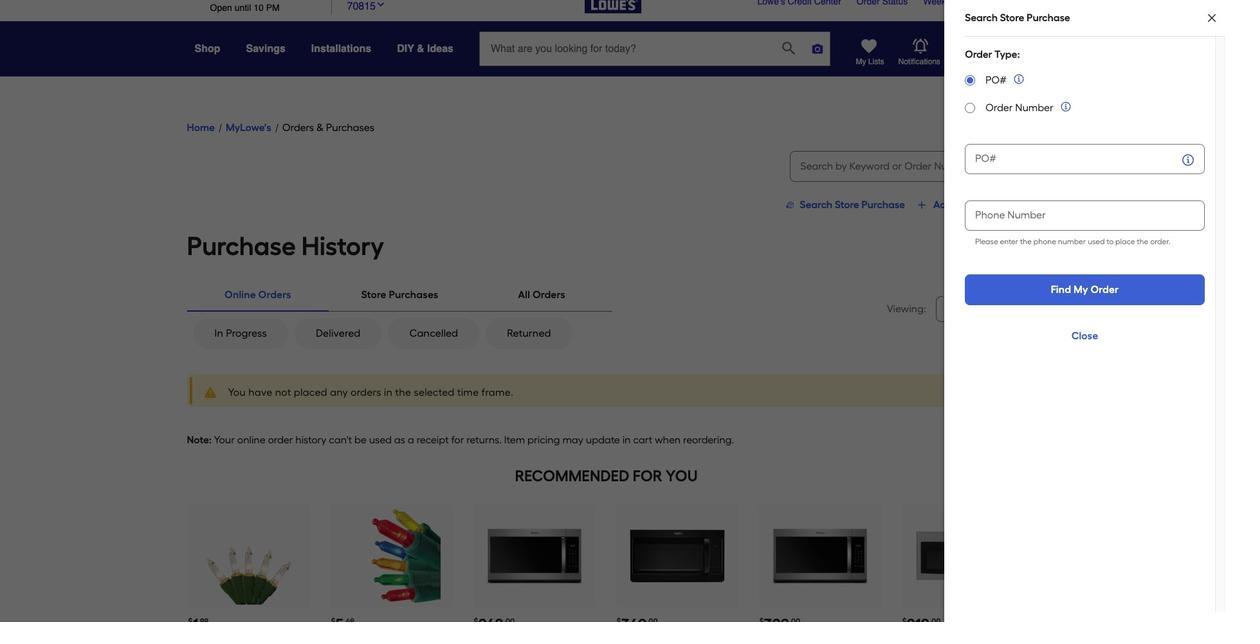 Task type: describe. For each thing, give the bounding box(es) containing it.
until
[[235, 3, 251, 13]]

order.
[[1151, 237, 1171, 246]]

when
[[655, 434, 681, 447]]

& for orders
[[316, 122, 324, 134]]

chevron down image
[[376, 0, 386, 9]]

close image
[[1207, 13, 1217, 23]]

warning filled image
[[202, 385, 218, 401]]

ideas
[[427, 43, 454, 55]]

2 e from the top
[[1219, 363, 1229, 368]]

store up lowe's home improvement cart image
[[1000, 12, 1025, 24]]

cancelled
[[409, 327, 458, 340]]

as
[[394, 434, 405, 447]]

1 vertical spatial info outlined image
[[1181, 152, 1196, 168]]

james
[[960, 57, 983, 66]]

orders & purchases button
[[282, 120, 374, 136]]

f e e d b a c k
[[1219, 352, 1229, 392]]

c
[[1219, 383, 1229, 387]]

note: your online order history can't be used as a receipt for returns. item pricing may update in cart when reordering.
[[187, 434, 734, 447]]

purchase inside search store purchase button
[[862, 199, 905, 211]]

mylowe's
[[226, 122, 271, 134]]

diy & ideas
[[397, 43, 454, 55]]

can't
[[329, 434, 352, 447]]

place
[[1116, 237, 1135, 246]]

f
[[1219, 352, 1229, 358]]

time
[[457, 387, 479, 399]]

plus image
[[917, 200, 927, 210]]

0 vertical spatial you
[[228, 387, 246, 399]]

history
[[302, 231, 384, 262]]

returned
[[507, 327, 551, 340]]

please
[[975, 237, 998, 246]]

purchases inside button
[[326, 122, 374, 134]]

have
[[248, 387, 272, 399]]

number
[[1058, 237, 1086, 246]]

2 horizontal spatial the
[[1137, 237, 1149, 246]]

frame.
[[482, 387, 513, 399]]

receipt
[[417, 434, 449, 447]]

10
[[254, 3, 264, 13]]

cart
[[633, 434, 652, 447]]

savings button
[[246, 37, 286, 60]]

find
[[1051, 284, 1071, 296]]

placed
[[294, 387, 327, 399]]

pricing
[[528, 434, 560, 447]]

orders inside button
[[282, 122, 314, 134]]

lowe's home improvement logo image
[[585, 0, 641, 29]]

item
[[504, 434, 525, 447]]

diy
[[397, 43, 414, 55]]

orders & purchases
[[282, 122, 374, 134]]

open
[[210, 3, 232, 13]]

you have not placed any orders in the selected time frame.
[[228, 387, 513, 399]]

not
[[275, 387, 291, 399]]

delivered button
[[295, 318, 382, 349]]

enter
[[1000, 237, 1018, 246]]

be
[[355, 434, 367, 447]]

lowe's home improvement lists image
[[861, 39, 877, 54]]

selected
[[414, 387, 455, 399]]

70815
[[347, 0, 376, 12]]

7
[[1028, 35, 1032, 44]]

order type:
[[965, 48, 1020, 60]]

add store purchase button
[[912, 198, 1025, 213]]

store inside button
[[835, 199, 859, 211]]

d
[[1219, 368, 1229, 373]]

order for order number
[[986, 102, 1013, 114]]

search image
[[782, 41, 795, 54]]

your
[[214, 434, 235, 447]]

returned button
[[486, 318, 572, 349]]

0 vertical spatial in
[[384, 387, 393, 399]]

add store purchase
[[933, 199, 1025, 211]]

delivered
[[316, 327, 361, 340]]

diy & ideas button
[[397, 37, 454, 60]]

camera image
[[811, 42, 824, 55]]

note:
[[187, 434, 212, 447]]

online
[[225, 289, 256, 301]]

chat invite button image
[[1177, 575, 1216, 614]]

please enter the phone number used to place the order.
[[975, 237, 1171, 246]]

1 horizontal spatial in
[[623, 434, 631, 447]]

find my order
[[1051, 284, 1119, 296]]

for
[[633, 467, 662, 486]]

70815 button
[[347, 0, 386, 14]]

0 horizontal spatial a
[[408, 434, 414, 447]]

option group containing po#
[[965, 62, 1205, 118]]

shop
[[195, 43, 220, 55]]

& for diy
[[417, 43, 424, 55]]

close
[[1072, 330, 1098, 342]]



Task type: vqa. For each thing, say whether or not it's contained in the screenshot.
the leftmost Pet
no



Task type: locate. For each thing, give the bounding box(es) containing it.
order right the find
[[1091, 284, 1119, 296]]

lists
[[868, 57, 884, 66]]

order
[[965, 48, 992, 60], [986, 102, 1013, 114], [1091, 284, 1119, 296]]

the right place
[[1137, 237, 1149, 246]]

add
[[933, 199, 953, 211]]

0 vertical spatial used
[[1088, 237, 1105, 246]]

orders
[[282, 122, 314, 134], [258, 289, 291, 301], [533, 289, 565, 301]]

my lists
[[856, 57, 884, 66]]

0 horizontal spatial search store purchase
[[795, 199, 905, 211]]

Search Query text field
[[480, 32, 772, 66]]

0 horizontal spatial used
[[369, 434, 392, 447]]

the left selected
[[395, 387, 411, 399]]

james button
[[941, 39, 1003, 67]]

recommended for you heading
[[187, 464, 1026, 490]]

purchase inside add store purchase button
[[982, 199, 1025, 211]]

store right host outlined icon
[[835, 199, 859, 211]]

1 vertical spatial used
[[369, 434, 392, 447]]

None text field
[[965, 151, 1205, 167]]

orders
[[351, 387, 381, 399]]

0 vertical spatial my
[[856, 57, 866, 66]]

store inside button
[[955, 199, 979, 211]]

0 vertical spatial &
[[417, 43, 424, 55]]

option group
[[965, 62, 1205, 118]]

store purchases button
[[329, 280, 471, 311]]

online orders
[[225, 289, 291, 301]]

shop button
[[195, 37, 220, 60]]

purchase left "plus" icon
[[862, 199, 905, 211]]

lowe's home improvement notification center image
[[913, 39, 928, 54]]

purchases
[[326, 122, 374, 134], [389, 289, 438, 301]]

search
[[965, 12, 998, 24], [800, 199, 833, 211]]

cancelled button
[[388, 318, 479, 349]]

0 horizontal spatial you
[[228, 387, 246, 399]]

home
[[187, 122, 215, 134]]

0 horizontal spatial the
[[395, 387, 411, 399]]

lowe's home improvement cart image
[[1016, 39, 1031, 54]]

search store purchase down the search by keyword or order number text box
[[795, 199, 905, 211]]

0 vertical spatial info outlined image
[[1059, 100, 1072, 113]]

1 vertical spatial &
[[316, 122, 324, 134]]

number
[[1015, 102, 1054, 114]]

orders for online orders
[[258, 289, 291, 301]]

to
[[1107, 237, 1114, 246]]

Search by Keyword or Order Number text field
[[790, 159, 1008, 174]]

1 vertical spatial search
[[800, 199, 833, 211]]

0 vertical spatial search store purchase
[[965, 12, 1070, 24]]

1 horizontal spatial my
[[1074, 284, 1088, 296]]

purchase
[[1027, 12, 1070, 24], [862, 199, 905, 211], [982, 199, 1025, 211], [187, 231, 296, 262]]

& inside button
[[417, 43, 424, 55]]

0 horizontal spatial search
[[800, 199, 833, 211]]

purchase up "online"
[[187, 231, 296, 262]]

1 horizontal spatial info outlined image
[[1181, 152, 1196, 168]]

purchase up 7
[[1027, 12, 1070, 24]]

mylowe's link
[[226, 120, 271, 136]]

e up b
[[1219, 363, 1229, 368]]

you right for
[[666, 467, 698, 486]]

0 vertical spatial purchases
[[326, 122, 374, 134]]

1 e from the top
[[1219, 358, 1229, 363]]

in progress
[[215, 327, 267, 340]]

savings
[[246, 43, 286, 55]]

all orders
[[518, 289, 565, 301]]

search up james button
[[965, 12, 998, 24]]

info outlined image
[[1059, 100, 1072, 113], [1181, 152, 1196, 168]]

any
[[330, 387, 348, 399]]

po#
[[986, 74, 1007, 86]]

used left to
[[1088, 237, 1105, 246]]

purchase history
[[187, 231, 384, 262]]

in progress button
[[193, 318, 288, 349]]

0 vertical spatial a
[[1219, 378, 1229, 383]]

store
[[1000, 12, 1025, 24], [835, 199, 859, 211], [955, 199, 979, 211], [361, 289, 386, 301]]

& inside button
[[316, 122, 324, 134]]

1 vertical spatial order
[[986, 102, 1013, 114]]

order left type:
[[965, 48, 992, 60]]

1 vertical spatial search store purchase
[[795, 199, 905, 211]]

online orders button
[[187, 280, 329, 311]]

order inside button
[[1091, 284, 1119, 296]]

None text field
[[965, 208, 1205, 223]]

None search field
[[479, 32, 831, 78]]

all orders button
[[471, 280, 613, 311]]

info outlined image inside option group
[[1059, 100, 1072, 113]]

home link
[[187, 120, 215, 136]]

type:
[[995, 48, 1020, 60]]

a right as
[[408, 434, 414, 447]]

a up k
[[1219, 378, 1229, 383]]

2 vertical spatial order
[[1091, 284, 1119, 296]]

k
[[1219, 387, 1229, 392]]

1 horizontal spatial &
[[417, 43, 424, 55]]

0 horizontal spatial info outlined image
[[1059, 100, 1072, 113]]

recommended for you
[[515, 467, 698, 486]]

orders for all orders
[[533, 289, 565, 301]]

0 horizontal spatial in
[[384, 387, 393, 399]]

cart
[[1016, 58, 1030, 67]]

1 horizontal spatial you
[[666, 467, 698, 486]]

progress
[[226, 327, 267, 340]]

close button
[[965, 321, 1205, 352]]

my inside button
[[1074, 284, 1088, 296]]

1 horizontal spatial a
[[1219, 378, 1229, 383]]

search store purchase
[[965, 12, 1070, 24], [795, 199, 905, 211]]

you left have
[[228, 387, 246, 399]]

update
[[586, 434, 620, 447]]

host outlined image
[[785, 200, 795, 210]]

open until 10 pm
[[210, 3, 280, 13]]

search store purchase up 7
[[965, 12, 1070, 24]]

the
[[1020, 237, 1032, 246], [1137, 237, 1149, 246], [395, 387, 411, 399]]

search store purchase inside search store purchase button
[[795, 199, 905, 211]]

0 vertical spatial search
[[965, 12, 998, 24]]

history
[[295, 434, 327, 447]]

search store purchase button
[[781, 198, 905, 213]]

1 vertical spatial in
[[623, 434, 631, 447]]

store up delivered button on the bottom left of the page
[[361, 289, 386, 301]]

my
[[856, 57, 866, 66], [1074, 284, 1088, 296]]

info outlined image
[[1012, 73, 1025, 86]]

1 horizontal spatial purchases
[[389, 289, 438, 301]]

0 horizontal spatial purchases
[[326, 122, 374, 134]]

0 vertical spatial order
[[965, 48, 992, 60]]

pm
[[266, 3, 280, 13]]

in
[[215, 327, 223, 340]]

0 horizontal spatial &
[[316, 122, 324, 134]]

my right the find
[[1074, 284, 1088, 296]]

a inside button
[[1219, 378, 1229, 383]]

viewing:
[[887, 303, 929, 315]]

1 vertical spatial you
[[666, 467, 698, 486]]

in left cart
[[623, 434, 631, 447]]

search inside button
[[800, 199, 833, 211]]

phone
[[1034, 237, 1056, 246]]

1 vertical spatial my
[[1074, 284, 1088, 296]]

find my order button
[[965, 275, 1205, 306]]

online
[[237, 434, 265, 447]]

orders right mylowe's
[[282, 122, 314, 134]]

purchases inside button
[[389, 289, 438, 301]]

b
[[1219, 373, 1229, 378]]

1 vertical spatial purchases
[[389, 289, 438, 301]]

reordering.
[[683, 434, 734, 447]]

installations button
[[311, 37, 371, 60]]

f e e d b a c k button
[[1213, 332, 1235, 412]]

order for order type:
[[965, 48, 992, 60]]

1 vertical spatial a
[[408, 434, 414, 447]]

order down po#
[[986, 102, 1013, 114]]

store purchases
[[361, 289, 438, 301]]

my lists link
[[856, 39, 884, 67]]

1 horizontal spatial used
[[1088, 237, 1105, 246]]

all
[[518, 289, 530, 301]]

store right add
[[955, 199, 979, 211]]

notifications
[[898, 57, 941, 66]]

a
[[1219, 378, 1229, 383], [408, 434, 414, 447]]

search right host outlined icon
[[800, 199, 833, 211]]

installations
[[311, 43, 371, 55]]

used left as
[[369, 434, 392, 447]]

1 horizontal spatial the
[[1020, 237, 1032, 246]]

my left "lists"
[[856, 57, 866, 66]]

1 horizontal spatial search store purchase
[[965, 12, 1070, 24]]

in right orders
[[384, 387, 393, 399]]

the right enter
[[1020, 237, 1032, 246]]

store inside button
[[361, 289, 386, 301]]

0 horizontal spatial my
[[856, 57, 866, 66]]

order number
[[986, 102, 1054, 114]]

purchase up enter
[[982, 199, 1025, 211]]

e up d
[[1219, 358, 1229, 363]]

orders right "online"
[[258, 289, 291, 301]]

&
[[417, 43, 424, 55], [316, 122, 324, 134]]

orders right all
[[533, 289, 565, 301]]

returns.
[[467, 434, 502, 447]]

used
[[1088, 237, 1105, 246], [369, 434, 392, 447]]

order
[[268, 434, 293, 447]]

you inside "heading"
[[666, 467, 698, 486]]

recommended
[[515, 467, 630, 486]]

1 horizontal spatial search
[[965, 12, 998, 24]]



